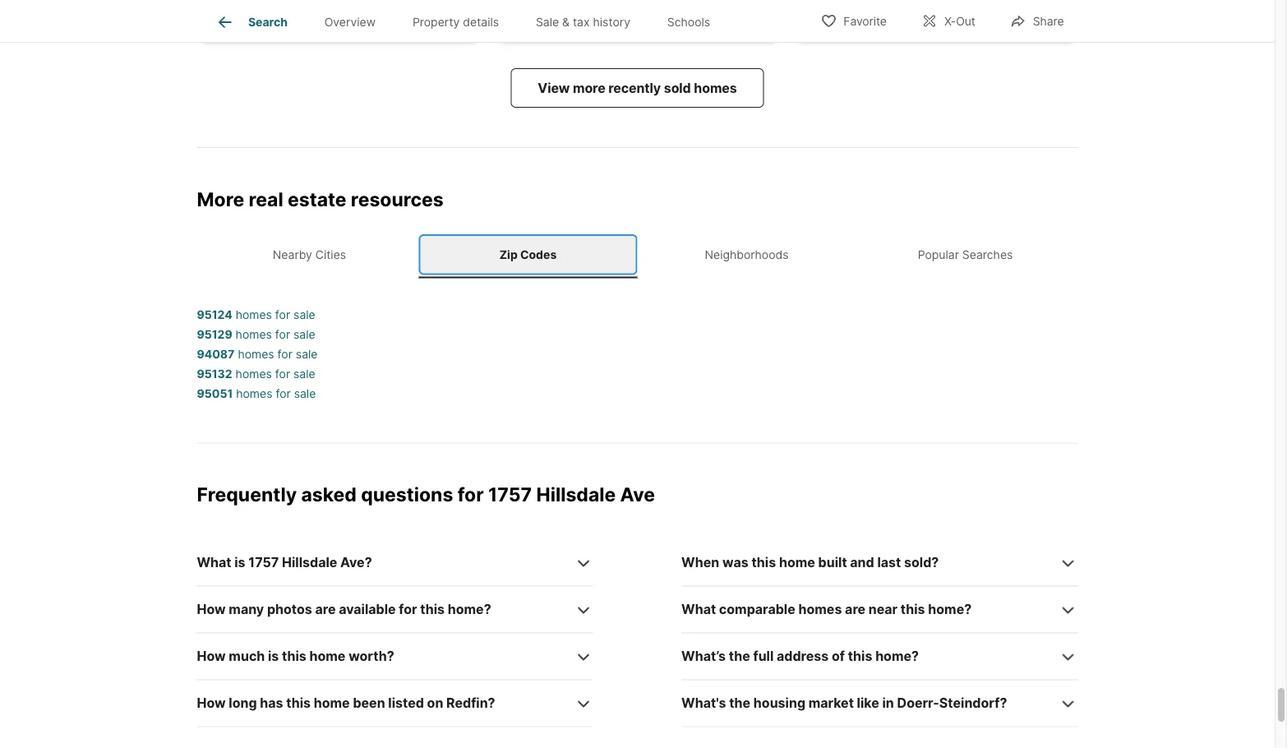 Task type: locate. For each thing, give the bounding box(es) containing it.
how many photos are available for this home? button
[[197, 587, 594, 634]]

95124
[[360, 17, 389, 28], [667, 17, 696, 28], [951, 17, 980, 28], [197, 308, 232, 322]]

jose, inside button
[[619, 17, 647, 28]]

what inside dropdown button
[[197, 555, 232, 571]]

ca right dr,
[[344, 17, 358, 28]]

beds up 4023
[[221, 1, 248, 15]]

property details tab
[[394, 2, 518, 42]]

2 how from the top
[[197, 648, 226, 665]]

0 vertical spatial how
[[197, 602, 226, 618]]

what up many
[[197, 555, 232, 571]]

home left been at left
[[314, 695, 350, 711]]

what for what comparable homes are near this home?
[[682, 602, 716, 618]]

1 vertical spatial hillsdale
[[282, 555, 337, 571]]

3 jose, from the left
[[904, 17, 932, 28]]

1 how from the top
[[197, 602, 226, 618]]

sale & tax history
[[536, 15, 631, 29]]

this
[[752, 555, 776, 571], [420, 602, 445, 618], [901, 602, 926, 618], [282, 648, 307, 665], [848, 648, 873, 665], [286, 695, 311, 711]]

schools tab
[[649, 2, 729, 42]]

been
[[353, 695, 385, 711]]

how left long
[[197, 695, 226, 711]]

how inside dropdown button
[[197, 648, 226, 665]]

3 beds
[[210, 1, 248, 15], [807, 1, 844, 15]]

0 horizontal spatial beds
[[221, 1, 248, 15]]

property details
[[413, 15, 499, 29]]

this inside dropdown button
[[286, 695, 311, 711]]

1 horizontal spatial 3
[[807, 1, 814, 15]]

3 beds for 3545
[[807, 1, 844, 15]]

0 horizontal spatial is
[[235, 555, 246, 571]]

home left worth?
[[310, 648, 346, 665]]

0 horizontal spatial are
[[315, 602, 336, 618]]

what for what is 1757 hillsdale ave?
[[197, 555, 232, 571]]

share button
[[996, 4, 1078, 37]]

how left many
[[197, 602, 226, 618]]

0 horizontal spatial san
[[290, 17, 310, 28]]

this right near
[[901, 602, 926, 618]]

2 vertical spatial how
[[197, 695, 226, 711]]

2 are from the left
[[845, 602, 866, 618]]

this right has
[[286, 695, 311, 711]]

san right tax
[[596, 17, 617, 28]]

0 horizontal spatial 3
[[210, 1, 217, 15]]

2 vertical spatial home
[[314, 695, 350, 711]]

comparable
[[719, 602, 796, 618]]

0 horizontal spatial what
[[197, 555, 232, 571]]

home left built
[[779, 555, 816, 571]]

are inside what comparable homes are near this home? 'dropdown button'
[[845, 602, 866, 618]]

1 horizontal spatial san
[[596, 17, 617, 28]]

95132
[[197, 367, 232, 381]]

ca down 1,280 sq ft
[[935, 17, 949, 28]]

1 horizontal spatial ca
[[650, 17, 664, 28]]

are left near
[[845, 602, 866, 618]]

beds up 3545
[[817, 1, 844, 15]]

this right of
[[848, 648, 873, 665]]

address
[[777, 648, 829, 665]]

tab list containing search
[[197, 0, 742, 42]]

0 vertical spatial the
[[729, 648, 751, 665]]

nearby cities tab
[[200, 234, 419, 275]]

jose, for 3545 julio ave, san jose, ca 95124
[[904, 17, 932, 28]]

neighborhoods tab
[[638, 234, 856, 275]]

san right "julio"
[[881, 17, 901, 28]]

95124 inside 95124 homes for sale 95129 homes for sale 94087 homes for sale 95132 homes for sale 95051 homes for sale
[[197, 308, 232, 322]]

0 vertical spatial tab list
[[197, 0, 742, 42]]

out
[[956, 14, 976, 28]]

la
[[535, 17, 547, 28]]

is up many
[[235, 555, 246, 571]]

0 horizontal spatial ca
[[344, 17, 358, 28]]

zip codes tab
[[419, 234, 638, 275]]

for right 95129
[[275, 328, 290, 342]]

1 horizontal spatial what
[[682, 602, 716, 618]]

1 are from the left
[[315, 602, 336, 618]]

0 vertical spatial 1757
[[488, 483, 532, 506]]

what is 1757 hillsdale ave?
[[197, 555, 372, 571]]

0 horizontal spatial jose,
[[313, 17, 341, 28]]

ave
[[620, 483, 655, 506]]

what down when
[[682, 602, 716, 618]]

ca
[[344, 17, 358, 28], [650, 17, 664, 28], [935, 17, 949, 28]]

1 vertical spatial tab list
[[197, 231, 1078, 278]]

2 ca from the left
[[650, 17, 664, 28]]

ca for 3545 julio ave, san jose, ca 95124
[[935, 17, 949, 28]]

1 horizontal spatial 3 beds
[[807, 1, 844, 15]]

this down what is 1757 hillsdale ave? dropdown button
[[420, 602, 445, 618]]

2 horizontal spatial home?
[[929, 602, 972, 618]]

when
[[682, 555, 720, 571]]

cities
[[316, 247, 346, 261]]

for right questions
[[458, 483, 484, 506]]

ca left the schools
[[650, 17, 664, 28]]

how left much
[[197, 648, 226, 665]]

recently
[[609, 80, 661, 96]]

how inside dropdown button
[[197, 695, 226, 711]]

2 3 beds from the left
[[807, 1, 844, 15]]

is
[[235, 555, 246, 571], [268, 648, 279, 665]]

in
[[883, 695, 894, 711]]

history
[[593, 15, 631, 29]]

1 ave, from the left
[[574, 17, 593, 28]]

1 jose, from the left
[[313, 17, 341, 28]]

home? inside dropdown button
[[448, 602, 491, 618]]

1 3 from the left
[[210, 1, 217, 15]]

worth?
[[349, 648, 394, 665]]

1 vertical spatial home
[[310, 648, 346, 665]]

home?
[[448, 602, 491, 618], [929, 602, 972, 618], [876, 648, 919, 665]]

near
[[869, 602, 898, 618]]

ave, right &
[[574, 17, 593, 28]]

frequently
[[197, 483, 297, 506]]

2 beds from the left
[[817, 1, 844, 15]]

3545
[[807, 17, 831, 28]]

1 horizontal spatial hillsdale
[[537, 483, 616, 506]]

3 beds up 4023
[[210, 1, 248, 15]]

1 horizontal spatial is
[[268, 648, 279, 665]]

0 horizontal spatial home?
[[448, 602, 491, 618]]

3
[[210, 1, 217, 15], [807, 1, 814, 15]]

1 3 beds from the left
[[210, 1, 248, 15]]

1 vertical spatial how
[[197, 648, 226, 665]]

property
[[413, 15, 460, 29]]

home? inside dropdown button
[[876, 648, 919, 665]]

for inside dropdown button
[[399, 602, 417, 618]]

1 vertical spatial what
[[682, 602, 716, 618]]

how inside dropdown button
[[197, 602, 226, 618]]

full
[[754, 648, 774, 665]]

for right available
[[399, 602, 417, 618]]

1757
[[488, 483, 532, 506], [249, 555, 279, 571]]

1 beds from the left
[[221, 1, 248, 15]]

home
[[779, 555, 816, 571], [310, 648, 346, 665], [314, 695, 350, 711]]

3 san from the left
[[881, 17, 901, 28]]

2 jose, from the left
[[619, 17, 647, 28]]

0 vertical spatial hillsdale
[[537, 483, 616, 506]]

built
[[819, 555, 847, 571]]

2942 la jolla ave, san jose, ca 95124
[[508, 17, 696, 28]]

0 horizontal spatial 3 beds
[[210, 1, 248, 15]]

real
[[249, 188, 283, 211]]

beds for 4023
[[221, 1, 248, 15]]

are right photos
[[315, 602, 336, 618]]

hillsdale
[[537, 483, 616, 506], [282, 555, 337, 571]]

when was this home built and last sold?
[[682, 555, 939, 571]]

hillsdale left ave?
[[282, 555, 337, 571]]

is right much
[[268, 648, 279, 665]]

like
[[857, 695, 880, 711]]

neighborhoods
[[705, 247, 789, 261]]

1 horizontal spatial jose,
[[619, 17, 647, 28]]

are for photos
[[315, 602, 336, 618]]

1 horizontal spatial ave,
[[858, 17, 878, 28]]

1 horizontal spatial are
[[845, 602, 866, 618]]

1 horizontal spatial home?
[[876, 648, 919, 665]]

2 horizontal spatial jose,
[[904, 17, 932, 28]]

what inside 'dropdown button'
[[682, 602, 716, 618]]

1,280 sq ft
[[911, 1, 969, 15]]

1 horizontal spatial beds
[[817, 1, 844, 15]]

home? inside 'dropdown button'
[[929, 602, 972, 618]]

how many photos are available for this home?
[[197, 602, 491, 618]]

4023
[[210, 17, 235, 28]]

are inside how many photos are available for this home? dropdown button
[[315, 602, 336, 618]]

this inside 'dropdown button'
[[901, 602, 926, 618]]

san right dr,
[[290, 17, 310, 28]]

favorite
[[844, 14, 887, 28]]

95124 up sold at the right of page
[[667, 17, 696, 28]]

this right was
[[752, 555, 776, 571]]

available
[[339, 602, 396, 618]]

1 tab list from the top
[[197, 0, 742, 42]]

resources
[[351, 188, 444, 211]]

jose, for 4023 paladin dr, san jose, ca 95124
[[313, 17, 341, 28]]

view more recently sold homes button
[[511, 68, 764, 108]]

search
[[248, 15, 288, 29]]

0 vertical spatial what
[[197, 555, 232, 571]]

of
[[832, 648, 845, 665]]

tab list
[[197, 0, 742, 42], [197, 231, 1078, 278]]

the right what's
[[730, 695, 751, 711]]

3 beds up 3545
[[807, 1, 844, 15]]

95124 up 95129
[[197, 308, 232, 322]]

paladin
[[238, 17, 272, 28]]

san for 4023
[[290, 17, 310, 28]]

sale
[[294, 308, 316, 322], [294, 328, 316, 342], [296, 347, 318, 361], [294, 367, 316, 381], [294, 387, 316, 401]]

julio
[[834, 17, 856, 28]]

details
[[463, 15, 499, 29]]

dr,
[[274, 17, 287, 28]]

2 horizontal spatial san
[[881, 17, 901, 28]]

1 vertical spatial 1757
[[249, 555, 279, 571]]

1 vertical spatial is
[[268, 648, 279, 665]]

are
[[315, 602, 336, 618], [845, 602, 866, 618]]

3 for 4023 paladin dr, san jose, ca 95124
[[210, 1, 217, 15]]

how
[[197, 602, 226, 618], [197, 648, 226, 665], [197, 695, 226, 711]]

2942
[[508, 17, 533, 28]]

1 san from the left
[[290, 17, 310, 28]]

1 ca from the left
[[344, 17, 358, 28]]

hillsdale left ave
[[537, 483, 616, 506]]

3 how from the top
[[197, 695, 226, 711]]

2 3 from the left
[[807, 1, 814, 15]]

beds for 3545
[[817, 1, 844, 15]]

1 vertical spatial the
[[730, 695, 751, 711]]

what
[[197, 555, 232, 571], [682, 602, 716, 618]]

the left full
[[729, 648, 751, 665]]

frequently asked questions for 1757 hillsdale ave
[[197, 483, 655, 506]]

3 ca from the left
[[935, 17, 949, 28]]

ave, right "julio"
[[858, 17, 878, 28]]

0 horizontal spatial 1757
[[249, 555, 279, 571]]

3 up 3545
[[807, 1, 814, 15]]

0 horizontal spatial hillsdale
[[282, 555, 337, 571]]

home inside dropdown button
[[314, 695, 350, 711]]

2 san from the left
[[596, 17, 617, 28]]

2 tab list from the top
[[197, 231, 1078, 278]]

beds
[[221, 1, 248, 15], [817, 1, 844, 15]]

0 horizontal spatial ave,
[[574, 17, 593, 28]]

3 up 4023
[[210, 1, 217, 15]]

2 horizontal spatial ca
[[935, 17, 949, 28]]

favorite button
[[807, 4, 901, 37]]

asked
[[301, 483, 357, 506]]



Task type: describe. For each thing, give the bounding box(es) containing it.
baths
[[271, 1, 302, 15]]

what's
[[682, 648, 726, 665]]

share
[[1033, 14, 1064, 28]]

what's
[[682, 695, 726, 711]]

home for worth?
[[310, 648, 346, 665]]

market
[[809, 695, 854, 711]]

for right 95132
[[275, 367, 290, 381]]

view
[[538, 80, 570, 96]]

home for been
[[314, 695, 350, 711]]

steindorf?
[[940, 695, 1008, 711]]

x-out button
[[908, 4, 990, 37]]

how for how much is this home worth?
[[197, 648, 226, 665]]

and
[[850, 555, 875, 571]]

tab list containing nearby cities
[[197, 231, 1078, 278]]

this down photos
[[282, 648, 307, 665]]

ave?
[[341, 555, 372, 571]]

how long has this home been listed on redfin? button
[[197, 681, 594, 727]]

home? for what's the full address of this home?
[[876, 648, 919, 665]]

what is 1757 hillsdale ave? button
[[197, 540, 594, 587]]

search link
[[215, 12, 288, 32]]

doerr-
[[898, 695, 940, 711]]

what's the full address of this home? button
[[682, 634, 1078, 681]]

homes inside 'dropdown button'
[[799, 602, 842, 618]]

san inside button
[[596, 17, 617, 28]]

how long has this home been listed on redfin?
[[197, 695, 496, 711]]

this inside dropdown button
[[420, 602, 445, 618]]

homes inside 'button'
[[694, 80, 737, 96]]

ft
[[960, 1, 969, 15]]

nearby
[[273, 247, 312, 261]]

nearby cities
[[273, 247, 346, 261]]

more
[[197, 188, 244, 211]]

sale & tax history tab
[[518, 2, 649, 42]]

what comparable homes are near this home?
[[682, 602, 972, 618]]

hillsdale inside dropdown button
[[282, 555, 337, 571]]

popular
[[918, 247, 960, 261]]

when was this home built and last sold? button
[[682, 540, 1078, 587]]

overview
[[325, 15, 376, 29]]

has
[[260, 695, 283, 711]]

x-
[[945, 14, 956, 28]]

photos
[[267, 602, 312, 618]]

95051
[[197, 387, 233, 401]]

are for homes
[[845, 602, 866, 618]]

2
[[261, 1, 268, 15]]

sold?
[[904, 555, 939, 571]]

estate
[[288, 188, 347, 211]]

home? for what comparable homes are near this home?
[[929, 602, 972, 618]]

2942 la jolla ave, san jose, ca 95124 button
[[495, 0, 780, 42]]

95124 left property
[[360, 17, 389, 28]]

0 vertical spatial is
[[235, 555, 246, 571]]

sold
[[664, 80, 691, 96]]

questions
[[361, 483, 453, 506]]

3 for 3545 julio ave, san jose, ca 95124
[[807, 1, 814, 15]]

sq
[[944, 1, 957, 15]]

overview tab
[[306, 2, 394, 42]]

x-out
[[945, 14, 976, 28]]

more
[[573, 80, 606, 96]]

how much is this home worth?
[[197, 648, 394, 665]]

jolla
[[549, 17, 571, 28]]

redfin?
[[447, 695, 496, 711]]

1757 inside dropdown button
[[249, 555, 279, 571]]

more real estate resources
[[197, 188, 444, 211]]

3 beds for 4023
[[210, 1, 248, 15]]

housing
[[754, 695, 806, 711]]

how for how long has this home been listed on redfin?
[[197, 695, 226, 711]]

how for how many photos are available for this home?
[[197, 602, 226, 618]]

more real estate resources heading
[[197, 188, 1078, 231]]

95124 inside button
[[667, 17, 696, 28]]

the for what's
[[730, 695, 751, 711]]

for down nearby
[[275, 308, 290, 322]]

95129
[[197, 328, 232, 342]]

95124 down ft
[[951, 17, 980, 28]]

popular searches
[[918, 247, 1013, 261]]

tax
[[573, 15, 590, 29]]

popular searches tab
[[856, 234, 1075, 275]]

0 vertical spatial home
[[779, 555, 816, 571]]

many
[[229, 602, 264, 618]]

ca inside button
[[650, 17, 664, 28]]

long
[[229, 695, 257, 711]]

codes
[[520, 247, 557, 261]]

2 baths
[[261, 1, 302, 15]]

searches
[[963, 247, 1013, 261]]

listed
[[388, 695, 424, 711]]

sale
[[536, 15, 559, 29]]

1,280
[[911, 1, 941, 15]]

on
[[427, 695, 444, 711]]

schools
[[668, 15, 711, 29]]

what's the housing market like in doerr-steindorf? button
[[682, 681, 1078, 727]]

the for what's
[[729, 648, 751, 665]]

much
[[229, 648, 265, 665]]

view more recently sold homes
[[538, 80, 737, 96]]

3545 julio ave, san jose, ca 95124
[[807, 17, 980, 28]]

ca for 4023 paladin dr, san jose, ca 95124
[[344, 17, 358, 28]]

san for 3545
[[881, 17, 901, 28]]

what comparable homes are near this home? button
[[682, 587, 1078, 634]]

&
[[563, 15, 570, 29]]

for right '94087'
[[278, 347, 293, 361]]

what's the housing market like in doerr-steindorf?
[[682, 695, 1008, 711]]

ave, inside button
[[574, 17, 593, 28]]

zip codes
[[500, 247, 557, 261]]

4023 paladin dr, san jose, ca 95124
[[210, 17, 389, 28]]

for right 95051
[[276, 387, 291, 401]]

1 horizontal spatial 1757
[[488, 483, 532, 506]]

2 ave, from the left
[[858, 17, 878, 28]]



Task type: vqa. For each thing, say whether or not it's contained in the screenshot.
535K
no



